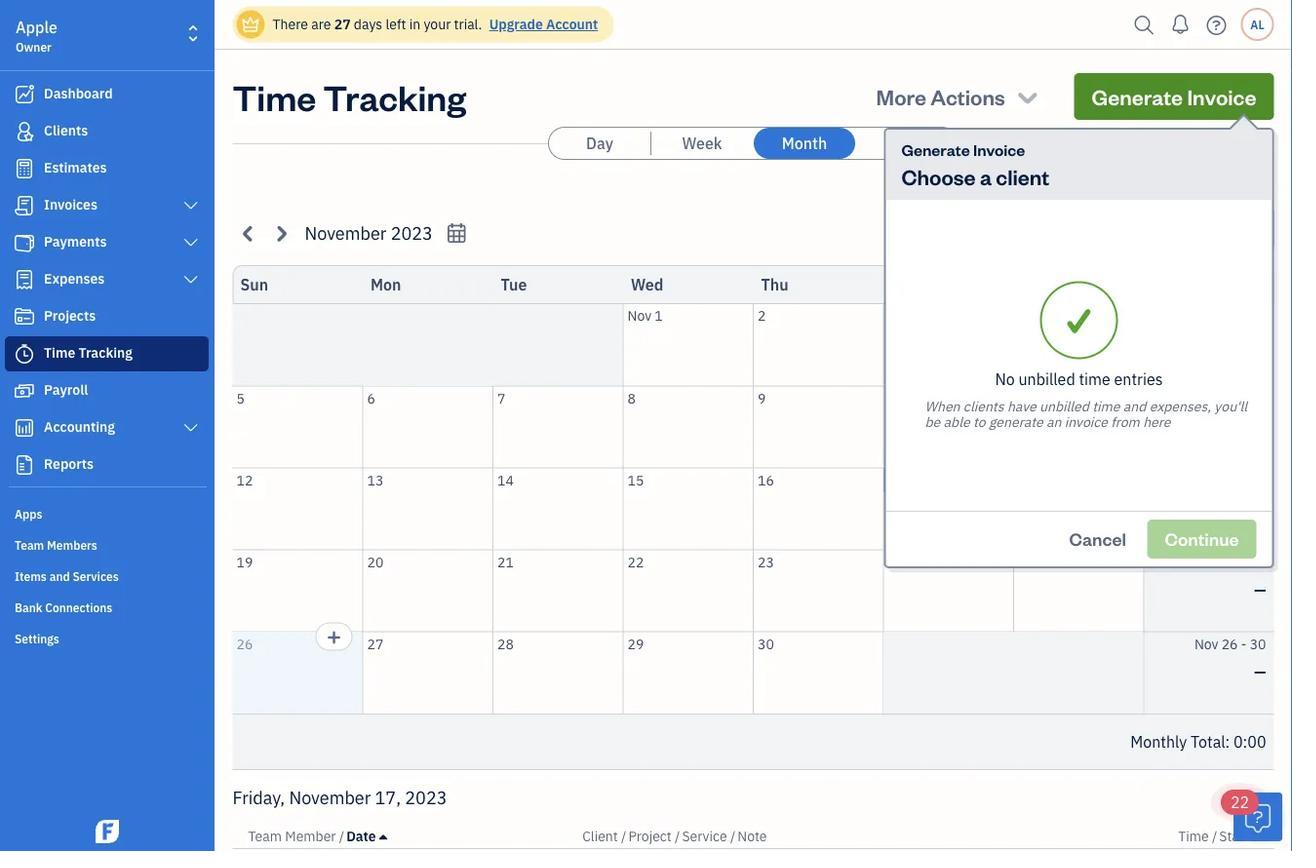 Task type: locate. For each thing, give the bounding box(es) containing it.
2 vertical spatial chevron large down image
[[182, 272, 200, 288]]

week
[[682, 133, 722, 154]]

resource center badge image
[[1234, 793, 1283, 842]]

reports link
[[5, 448, 209, 483]]

search image
[[1129, 10, 1160, 40]]

26 down 19 button
[[237, 635, 253, 653]]

generate invoice button
[[1074, 73, 1274, 120]]

tracking inside time tracking link
[[79, 344, 133, 362]]

1 26 from the left
[[237, 635, 253, 653]]

are
[[311, 15, 331, 33]]

0 vertical spatial invoice
[[1187, 82, 1257, 110]]

13 button
[[363, 469, 493, 550]]

nov inside nov 26 - 30 —
[[1195, 635, 1219, 653]]

time down entries
[[1093, 397, 1120, 415]]

23
[[758, 553, 774, 571]]

generate inside button
[[1092, 82, 1183, 110]]

0 horizontal spatial team
[[15, 537, 44, 553]]

0 vertical spatial chevron large down image
[[182, 198, 200, 214]]

- up nov 26 - 30 — on the bottom
[[1241, 553, 1247, 571]]

19 down 12 button
[[237, 553, 253, 571]]

expenses
[[44, 270, 105, 288]]

invoice inside the generate invoice choose a client
[[973, 139, 1025, 159]]

time
[[233, 73, 316, 119], [44, 344, 75, 362], [1178, 828, 1209, 846]]

1 vertical spatial chevron large down image
[[182, 235, 200, 251]]

dashboard image
[[13, 85, 36, 104]]

— up nov 19 - 25 —
[[1254, 497, 1267, 518]]

chevron large down image left "previous month" image
[[182, 235, 200, 251]]

and down entries
[[1123, 397, 1146, 415]]

1 vertical spatial generate
[[902, 139, 970, 159]]

24
[[888, 553, 904, 571]]

27
[[334, 15, 351, 33], [367, 635, 384, 653]]

0 vertical spatial 2023
[[391, 222, 433, 245]]

from
[[1111, 413, 1140, 431]]

27 inside 27 button
[[367, 635, 384, 653]]

0 horizontal spatial 5
[[237, 389, 245, 407]]

5 right expenses,
[[1230, 389, 1238, 407]]

tracking
[[323, 73, 466, 119], [79, 344, 133, 362]]

1 vertical spatial -
[[1241, 553, 1247, 571]]

0 horizontal spatial 27
[[334, 15, 351, 33]]

15
[[628, 471, 644, 489]]

/ left service
[[675, 828, 680, 846]]

0 vertical spatial -
[[1241, 389, 1247, 407]]

and inside the main "element"
[[49, 569, 70, 584]]

19
[[237, 553, 253, 571], [1222, 553, 1238, 571]]

6 button
[[363, 387, 493, 468]]

3 chevron large down image from the top
[[182, 272, 200, 288]]

2 — from the top
[[1254, 579, 1267, 600]]

total
[[1191, 732, 1226, 753]]

chevron large down image for invoices
[[182, 198, 200, 214]]

settings link
[[5, 623, 209, 653]]

team down friday,
[[248, 828, 282, 846]]

30 down nov 19 - 25 —
[[1250, 635, 1267, 653]]

client
[[996, 162, 1050, 190]]

22 button
[[1221, 790, 1283, 842]]

1 30 from the left
[[758, 635, 774, 653]]

27 down 20 button
[[367, 635, 384, 653]]

chevron large down image inside expenses link
[[182, 272, 200, 288]]

2 19 from the left
[[1222, 553, 1238, 571]]

3 - from the top
[[1241, 635, 1247, 653]]

11 right you'll
[[1250, 389, 1267, 407]]

27 button
[[363, 633, 493, 714]]

unbilled up have
[[1019, 369, 1076, 389]]

0 horizontal spatial time
[[44, 344, 75, 362]]

/ left status at the right bottom
[[1212, 828, 1218, 846]]

time / status
[[1178, 828, 1259, 846]]

client / project / service / note
[[582, 828, 767, 846]]

nov inside nov 19 - 25 —
[[1195, 553, 1219, 571]]

0 vertical spatial time tracking
[[233, 73, 466, 119]]

time tracking down "projects" link
[[44, 344, 133, 362]]

1 horizontal spatial 19
[[1222, 553, 1238, 571]]

8 button
[[624, 387, 753, 468]]

27 right are
[[334, 15, 351, 33]]

30 inside nov 26 - 30 —
[[1250, 635, 1267, 653]]

1 vertical spatial and
[[49, 569, 70, 584]]

and inside the no unbilled time entries when clients have unbilled time and expenses, you'll be able to generate an invoice from here
[[1123, 397, 1146, 415]]

unbilled right have
[[1040, 397, 1089, 415]]

members
[[47, 537, 97, 553]]

1 horizontal spatial 25
[[1250, 553, 1267, 571]]

no
[[995, 369, 1015, 389]]

0 vertical spatial team
[[15, 537, 44, 553]]

2 30 from the left
[[1250, 635, 1267, 653]]

invoice image
[[13, 196, 36, 216]]

30 down "23" button
[[758, 635, 774, 653]]

5 up the "12"
[[237, 389, 245, 407]]

2 - from the top
[[1241, 553, 1247, 571]]

chevron large down image
[[182, 198, 200, 214], [182, 235, 200, 251], [182, 272, 200, 288]]

17,
[[375, 786, 401, 809]]

3 button
[[884, 304, 1013, 386]]

0 vertical spatial and
[[1123, 397, 1146, 415]]

project image
[[13, 307, 36, 327]]

— inside nov 26 - 30 —
[[1254, 661, 1267, 682]]

service
[[682, 828, 727, 846]]

0 horizontal spatial invoice
[[973, 139, 1025, 159]]

1 horizontal spatial time tracking
[[233, 73, 466, 119]]

next month image
[[270, 222, 292, 245]]

1 horizontal spatial generate
[[1092, 82, 1183, 110]]

1 vertical spatial tracking
[[79, 344, 133, 362]]

november
[[305, 222, 387, 245], [289, 786, 371, 809]]

expense image
[[13, 270, 36, 290]]

hours
[[1030, 187, 1067, 205]]

22 down 15 button
[[628, 553, 644, 571]]

team for team member /
[[248, 828, 282, 846]]

time down there
[[233, 73, 316, 119]]

actions
[[931, 82, 1005, 110]]

apple
[[16, 17, 58, 38]]

team members
[[15, 537, 97, 553]]

november right next month image in the left of the page
[[305, 222, 387, 245]]

time tracking down the days
[[233, 73, 466, 119]]

1 vertical spatial time tracking
[[44, 344, 133, 362]]

november up the member
[[289, 786, 371, 809]]

nov 1 button
[[624, 304, 753, 386]]

apps
[[15, 506, 42, 522]]

team members link
[[5, 530, 209, 559]]

invoice down "go to help" icon
[[1187, 82, 1257, 110]]

—
[[1254, 497, 1267, 518], [1254, 579, 1267, 600], [1254, 661, 1267, 682]]

11 up generate
[[1018, 389, 1035, 407]]

1 25 from the left
[[1018, 553, 1035, 571]]

26 inside nov 26 - 30 —
[[1222, 635, 1238, 653]]

6
[[367, 389, 375, 407]]

time right timer icon in the left of the page
[[44, 344, 75, 362]]

team inside team members link
[[15, 537, 44, 553]]

1 / from the left
[[339, 828, 344, 846]]

- inside nov 26 - 30 —
[[1241, 635, 1247, 653]]

2 vertical spatial -
[[1241, 635, 1247, 653]]

tue
[[501, 275, 527, 295]]

upgrade
[[489, 15, 543, 33]]

entries
[[1114, 369, 1163, 389]]

time up invoice
[[1079, 369, 1111, 389]]

1 vertical spatial 22
[[1231, 792, 1250, 813]]

1 horizontal spatial 30
[[1250, 635, 1267, 653]]

and
[[1123, 397, 1146, 415], [49, 569, 70, 584]]

— inside nov 19 - 25 —
[[1254, 579, 1267, 600]]

— up nov 26 - 30 — on the bottom
[[1254, 579, 1267, 600]]

cancel button
[[1052, 520, 1144, 559]]

1 vertical spatial time
[[1093, 397, 1120, 415]]

time link
[[1178, 828, 1212, 846]]

0 vertical spatial —
[[1254, 497, 1267, 518]]

1 chevron large down image from the top
[[182, 198, 200, 214]]

1 horizontal spatial 26
[[1222, 635, 1238, 653]]

1 11 from the left
[[1018, 389, 1035, 407]]

0 horizontal spatial 19
[[237, 553, 253, 571]]

19 up nov 26 - 30 — on the bottom
[[1222, 553, 1238, 571]]

0 vertical spatial generate
[[1092, 82, 1183, 110]]

invoice up a
[[973, 139, 1025, 159]]

0 horizontal spatial 22
[[628, 553, 644, 571]]

1 horizontal spatial team
[[248, 828, 282, 846]]

2023 left choose a date image
[[391, 222, 433, 245]]

1 vertical spatial —
[[1254, 579, 1267, 600]]

invoice for generate invoice
[[1187, 82, 1257, 110]]

2 5 from the left
[[1230, 389, 1238, 407]]

bank
[[15, 600, 42, 615]]

26 down nov 19 - 25 —
[[1222, 635, 1238, 653]]

1 horizontal spatial 22
[[1231, 792, 1250, 813]]

2 25 from the left
[[1250, 553, 1267, 571]]

1 horizontal spatial invoice
[[1187, 82, 1257, 110]]

/ right the client
[[621, 828, 627, 846]]

3 — from the top
[[1254, 661, 1267, 682]]

— up 0:00
[[1254, 661, 1267, 682]]

settings
[[15, 631, 59, 647]]

0 vertical spatial time
[[1079, 369, 1111, 389]]

generate down search image at the top of page
[[1092, 82, 1183, 110]]

be
[[925, 413, 941, 431]]

0 horizontal spatial tracking
[[79, 344, 133, 362]]

items and services link
[[5, 561, 209, 590]]

crown image
[[240, 14, 261, 35]]

2 26 from the left
[[1222, 635, 1238, 653]]

0 horizontal spatial and
[[49, 569, 70, 584]]

1 5 from the left
[[237, 389, 245, 407]]

8
[[628, 389, 636, 407]]

2 horizontal spatial time
[[1178, 828, 1209, 846]]

25 inside button
[[1018, 553, 1035, 571]]

chevron large down image left sun at the top left
[[182, 272, 200, 288]]

unbilled
[[1019, 369, 1076, 389], [1040, 397, 1089, 415]]

4 / from the left
[[730, 828, 736, 846]]

clients link
[[5, 114, 209, 149]]

invoice inside button
[[1187, 82, 1257, 110]]

payroll
[[44, 381, 88, 399]]

12 button
[[233, 469, 362, 550]]

15 button
[[624, 469, 753, 550]]

tracking down "projects" link
[[79, 344, 133, 362]]

sun
[[240, 275, 268, 295]]

nov inside the nov 1 'button'
[[628, 307, 652, 325]]

projects link
[[5, 299, 209, 335]]

0 horizontal spatial 25
[[1018, 553, 1035, 571]]

22 up status at the right bottom
[[1231, 792, 1250, 813]]

1 vertical spatial time
[[44, 344, 75, 362]]

2023 right 17,
[[405, 786, 447, 809]]

3 / from the left
[[675, 828, 680, 846]]

1 horizontal spatial time
[[233, 73, 316, 119]]

an
[[1047, 413, 1062, 431]]

invoice for generate invoice choose a client
[[973, 139, 1025, 159]]

1 horizontal spatial 27
[[367, 635, 384, 653]]

chevron large down image down estimates link
[[182, 198, 200, 214]]

1 horizontal spatial 11
[[1250, 389, 1267, 407]]

timer image
[[13, 344, 36, 364]]

0 horizontal spatial generate
[[902, 139, 970, 159]]

19 inside nov 19 - 25 —
[[1222, 553, 1238, 571]]

1 vertical spatial team
[[248, 828, 282, 846]]

1 horizontal spatial 5
[[1230, 389, 1238, 407]]

chart image
[[13, 418, 36, 438]]

1 19 from the left
[[237, 553, 253, 571]]

9 button
[[754, 387, 883, 468]]

/ left note
[[730, 828, 736, 846]]

0 horizontal spatial 30
[[758, 635, 774, 653]]

payments
[[44, 233, 107, 251]]

estimate image
[[13, 159, 36, 178]]

status link
[[1220, 828, 1259, 846]]

17 button
[[884, 469, 1013, 550]]

/ left date
[[339, 828, 344, 846]]

time left status at the right bottom
[[1178, 828, 1209, 846]]

1 vertical spatial invoice
[[973, 139, 1025, 159]]

10
[[888, 389, 904, 407]]

0 horizontal spatial 26
[[237, 635, 253, 653]]

monthly total : 0:00
[[1131, 732, 1267, 753]]

generate inside the generate invoice choose a client
[[902, 139, 970, 159]]

more actions button
[[859, 73, 1059, 120]]

1 horizontal spatial tracking
[[323, 73, 466, 119]]

30 inside button
[[758, 635, 774, 653]]

1 - from the top
[[1241, 389, 1247, 407]]

22
[[628, 553, 644, 571], [1231, 792, 1250, 813]]

in
[[409, 15, 421, 33]]

0 vertical spatial 22
[[628, 553, 644, 571]]

16 button
[[754, 469, 883, 550]]

0 horizontal spatial 11
[[1018, 389, 1035, 407]]

- right expenses,
[[1241, 389, 1247, 407]]

21
[[497, 553, 514, 571]]

team down "apps"
[[15, 537, 44, 553]]

services
[[73, 569, 119, 584]]

0 horizontal spatial time tracking
[[44, 344, 133, 362]]

- down nov 19 - 25 —
[[1241, 635, 1247, 653]]

25
[[1018, 553, 1035, 571], [1250, 553, 1267, 571]]

2 vertical spatial —
[[1254, 661, 1267, 682]]

tracking down "left"
[[323, 73, 466, 119]]

- for nov 19 - 25 —
[[1241, 553, 1247, 571]]

and right items at left
[[49, 569, 70, 584]]

26 button
[[233, 633, 362, 714]]

1 horizontal spatial and
[[1123, 397, 1146, 415]]

generate up choose
[[902, 139, 970, 159]]

21 button
[[494, 551, 623, 632]]

2023
[[391, 222, 433, 245], [405, 786, 447, 809]]

2 chevron large down image from the top
[[182, 235, 200, 251]]

- inside nov 19 - 25 —
[[1241, 553, 1247, 571]]

0 vertical spatial 27
[[334, 15, 351, 33]]

5 / from the left
[[1212, 828, 1218, 846]]

1 vertical spatial 27
[[367, 635, 384, 653]]

bank connections
[[15, 600, 112, 615]]



Task type: describe. For each thing, give the bounding box(es) containing it.
date link
[[346, 828, 387, 846]]

estimates
[[44, 158, 107, 177]]

nov 26 - 30 —
[[1195, 635, 1267, 682]]

2 11 from the left
[[1250, 389, 1267, 407]]

payment image
[[13, 233, 36, 253]]

estimates link
[[5, 151, 209, 186]]

left
[[386, 15, 406, 33]]

to
[[973, 413, 986, 431]]

november 2023
[[305, 222, 433, 245]]

when
[[925, 397, 960, 415]]

service link
[[682, 828, 730, 846]]

sat
[[1022, 275, 1046, 295]]

expenses link
[[5, 262, 209, 297]]

nov for nov 19 - 25 —
[[1195, 553, 1219, 571]]

connections
[[45, 600, 112, 615]]

- for nov 5 - 11
[[1241, 389, 1247, 407]]

22 inside button
[[628, 553, 644, 571]]

no unbilled time entries when clients have unbilled time and expenses, you'll be able to generate an invoice from here
[[925, 369, 1248, 431]]

al
[[1251, 17, 1265, 32]]

nov for nov 26 - 30 —
[[1195, 635, 1219, 653]]

30 button
[[754, 633, 883, 714]]

payroll link
[[5, 374, 209, 409]]

able
[[944, 413, 970, 431]]

a
[[980, 162, 992, 190]]

caretup image
[[379, 829, 387, 845]]

dashboard
[[44, 84, 113, 102]]

1 vertical spatial unbilled
[[1040, 397, 1089, 415]]

1 — from the top
[[1254, 497, 1267, 518]]

5 inside button
[[237, 389, 245, 407]]

generate for generate invoice choose a client
[[902, 139, 970, 159]]

1 vertical spatial november
[[289, 786, 371, 809]]

project link
[[629, 828, 675, 846]]

nov 1
[[628, 307, 663, 325]]

11 inside 11 button
[[1018, 389, 1035, 407]]

there are 27 days left in your trial. upgrade account
[[273, 15, 598, 33]]

16
[[758, 471, 774, 489]]

26 inside button
[[237, 635, 253, 653]]

owner
[[16, 39, 52, 55]]

more
[[876, 82, 927, 110]]

29
[[628, 635, 644, 653]]

team member /
[[248, 828, 344, 846]]

report image
[[13, 456, 36, 475]]

29 button
[[624, 633, 753, 714]]

money image
[[13, 381, 36, 401]]

al button
[[1241, 8, 1274, 41]]

time inside the main "element"
[[44, 344, 75, 362]]

projects
[[44, 307, 96, 325]]

items
[[15, 569, 47, 584]]

generate for generate invoice
[[1092, 82, 1183, 110]]

week link
[[652, 128, 753, 159]]

invoice
[[1065, 413, 1108, 431]]

month
[[782, 133, 827, 154]]

time tracking link
[[5, 337, 209, 372]]

go to help image
[[1201, 10, 1232, 40]]

0 vertical spatial november
[[305, 222, 387, 245]]

dashboard link
[[5, 77, 209, 112]]

7
[[497, 389, 506, 407]]

notifications image
[[1165, 5, 1196, 44]]

wed
[[631, 275, 664, 295]]

invoices link
[[5, 188, 209, 223]]

nov 5 - 11
[[1203, 389, 1267, 407]]

— for nov 26 - 30 —
[[1254, 661, 1267, 682]]

mon
[[371, 275, 401, 295]]

generate
[[989, 413, 1043, 431]]

choose a date image
[[446, 222, 468, 244]]

expenses,
[[1150, 397, 1211, 415]]

22 inside dropdown button
[[1231, 792, 1250, 813]]

have
[[1007, 397, 1037, 415]]

20 button
[[363, 551, 493, 632]]

freshbooks image
[[92, 820, 123, 844]]

date
[[346, 828, 376, 846]]

fri
[[891, 275, 911, 295]]

friday,
[[233, 786, 285, 809]]

19 inside button
[[237, 553, 253, 571]]

5 button
[[233, 387, 362, 468]]

0 vertical spatial time
[[233, 73, 316, 119]]

cancel
[[1070, 528, 1126, 551]]

25 button
[[1014, 551, 1144, 632]]

more actions
[[876, 82, 1005, 110]]

main element
[[0, 0, 263, 852]]

time tracking inside the main "element"
[[44, 344, 133, 362]]

project
[[629, 828, 672, 846]]

0 vertical spatial tracking
[[323, 73, 466, 119]]

— for nov 19 - 25 —
[[1254, 579, 1267, 600]]

nov 19 - 25 —
[[1195, 553, 1267, 600]]

1 vertical spatial 2023
[[405, 786, 447, 809]]

19 button
[[233, 551, 362, 632]]

hours logged by
[[1030, 187, 1133, 205]]

month link
[[754, 128, 855, 159]]

generate invoice choose a client
[[902, 139, 1050, 190]]

nov for nov 1
[[628, 307, 652, 325]]

28
[[497, 635, 514, 653]]

chevron large down image for expenses
[[182, 272, 200, 288]]

3
[[888, 307, 896, 325]]

client image
[[13, 122, 36, 141]]

previous month image
[[238, 222, 260, 245]]

nov for nov 5 - 11
[[1203, 389, 1227, 407]]

payments link
[[5, 225, 209, 260]]

team for team members
[[15, 537, 44, 553]]

you'll
[[1215, 397, 1248, 415]]

chevron large down image for payments
[[182, 235, 200, 251]]

monthly
[[1131, 732, 1187, 753]]

reports
[[44, 455, 94, 473]]

clients
[[964, 397, 1004, 415]]

0 vertical spatial unbilled
[[1019, 369, 1076, 389]]

day link
[[549, 128, 651, 159]]

28 button
[[494, 633, 623, 714]]

there
[[273, 15, 308, 33]]

accounting link
[[5, 411, 209, 446]]

chevron large down image
[[182, 420, 200, 436]]

chevrondown image
[[1014, 83, 1041, 110]]

account
[[546, 15, 598, 33]]

2 button
[[754, 304, 883, 386]]

25 inside nov 19 - 25 —
[[1250, 553, 1267, 571]]

2 vertical spatial time
[[1178, 828, 1209, 846]]

accounting
[[44, 418, 115, 436]]

by
[[1118, 187, 1133, 205]]

2 / from the left
[[621, 828, 627, 846]]

23 button
[[754, 551, 883, 632]]

note link
[[738, 828, 767, 846]]

20
[[367, 553, 384, 571]]

- for nov 26 - 30 —
[[1241, 635, 1247, 653]]

here
[[1143, 413, 1171, 431]]



Task type: vqa. For each thing, say whether or not it's contained in the screenshot.
"Add"
no



